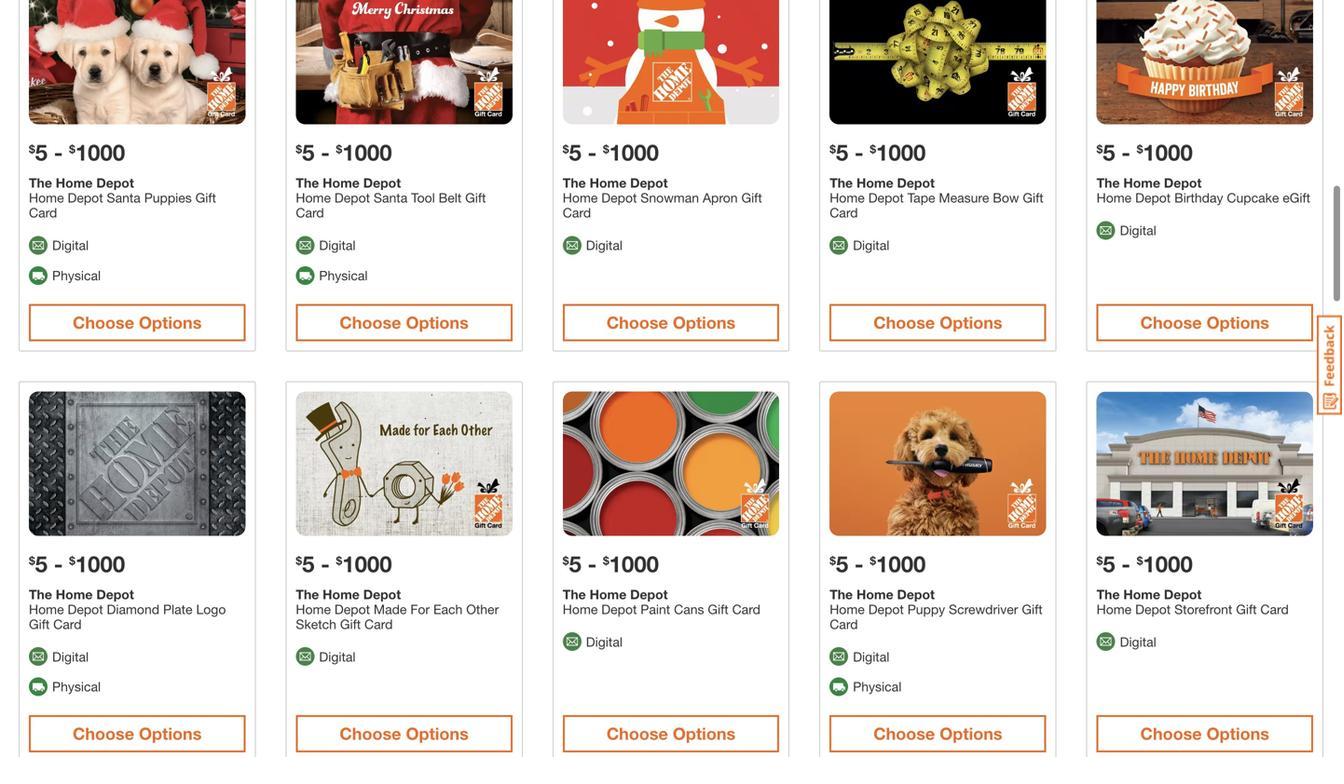 Task type: locate. For each thing, give the bounding box(es) containing it.
$ 5 - $ 1000
[[29, 139, 125, 166], [296, 139, 392, 166], [563, 139, 659, 166], [830, 139, 926, 166], [1097, 139, 1193, 166], [29, 551, 125, 577], [296, 551, 392, 577], [563, 551, 659, 577], [830, 551, 926, 577], [1097, 551, 1193, 577]]

physical image for the home depot home depot puppy screwdriver gift card
[[830, 678, 848, 697]]

card inside the home depot home depot santa puppies gift card
[[29, 205, 57, 221]]

digital
[[1120, 223, 1157, 238], [52, 238, 89, 253], [319, 238, 356, 253], [586, 238, 623, 253], [853, 238, 890, 253], [586, 635, 623, 650], [1120, 635, 1157, 650], [52, 649, 89, 665], [319, 649, 356, 665], [853, 649, 890, 665]]

-
[[54, 139, 63, 166], [321, 139, 330, 166], [588, 139, 597, 166], [855, 139, 864, 166], [1122, 139, 1131, 166], [54, 551, 63, 577], [321, 551, 330, 577], [588, 551, 597, 577], [855, 551, 864, 577], [1122, 551, 1131, 577]]

gift inside the home depot home depot made for each other sketch gift card
[[340, 617, 361, 632]]

- up sketch
[[321, 551, 330, 577]]

$ 5 - $ 1000 up 'the home depot home depot diamond plate logo gift card' on the left
[[29, 551, 125, 577]]

the inside the home depot home depot storefront gift card
[[1097, 587, 1120, 602]]

choose options button for for
[[296, 716, 512, 753]]

1 horizontal spatial santa
[[374, 190, 408, 206]]

gift inside the home depot home depot snowman apron gift card
[[741, 190, 762, 206]]

choose options button for cupcake
[[1097, 304, 1313, 342]]

1000 for puppies
[[75, 139, 125, 166]]

choose options button for cans
[[563, 716, 779, 753]]

digital down the home depot home depot paint cans gift card
[[586, 635, 623, 650]]

- up the home depot home depot paint cans gift card
[[588, 551, 597, 577]]

options for cans
[[673, 724, 736, 744]]

the inside the home depot home depot snowman apron gift card
[[563, 175, 586, 191]]

belt
[[439, 190, 462, 206]]

the home depot home depot santa tool belt gift card
[[296, 175, 486, 221]]

$ 5 - $ 1000 up puppy
[[830, 551, 926, 577]]

the home depot home depot birthday cupcake egift
[[1097, 175, 1311, 206]]

the inside the home depot home depot santa puppies gift card
[[29, 175, 52, 191]]

gift
[[195, 190, 216, 206], [465, 190, 486, 206], [741, 190, 762, 206], [1023, 190, 1044, 206], [708, 602, 729, 617], [1022, 602, 1043, 617], [1236, 602, 1257, 617], [29, 617, 50, 632], [340, 617, 361, 632]]

5 for the home depot home depot diamond plate logo gift card
[[35, 551, 48, 577]]

5 for the home depot home depot made for each other sketch gift card
[[302, 551, 315, 577]]

the inside the home depot home depot made for each other sketch gift card
[[296, 587, 319, 602]]

choose
[[73, 313, 134, 333], [340, 313, 401, 333], [607, 313, 668, 333], [874, 313, 935, 333], [1141, 313, 1202, 333], [73, 724, 134, 744], [340, 724, 401, 744], [607, 724, 668, 744], [874, 724, 935, 744], [1141, 724, 1202, 744]]

$ 5 - $ 1000 up the home depot home depot storefront gift card
[[1097, 551, 1193, 577]]

depot
[[96, 175, 134, 191], [363, 175, 401, 191], [630, 175, 668, 191], [897, 175, 935, 191], [1164, 175, 1202, 191], [68, 190, 103, 206], [335, 190, 370, 206], [602, 190, 637, 206], [868, 190, 904, 206], [1135, 190, 1171, 206], [96, 587, 134, 602], [363, 587, 401, 602], [630, 587, 668, 602], [897, 587, 935, 602], [1164, 587, 1202, 602], [68, 602, 103, 617], [335, 602, 370, 617], [602, 602, 637, 617], [868, 602, 904, 617], [1135, 602, 1171, 617]]

screwdriver
[[949, 602, 1018, 617]]

- for the home depot home depot storefront gift card
[[1122, 551, 1131, 577]]

1000
[[75, 139, 125, 166], [342, 139, 392, 166], [609, 139, 659, 166], [876, 139, 926, 166], [1143, 139, 1193, 166], [75, 551, 125, 577], [342, 551, 392, 577], [609, 551, 659, 577], [876, 551, 926, 577], [1143, 551, 1193, 577]]

home depot snowman apron gift card image
[[563, 0, 779, 125]]

santa left puppies
[[107, 190, 141, 206]]

- up the home depot home depot tape measure bow gift card
[[855, 139, 864, 166]]

- for the home depot home depot tape measure bow gift card
[[855, 139, 864, 166]]

the for home depot santa puppies gift card
[[29, 175, 52, 191]]

choose for for
[[340, 724, 401, 744]]

- up 'the home depot home depot diamond plate logo gift card' on the left
[[54, 551, 63, 577]]

choose options for puppies
[[73, 313, 202, 333]]

- for the home depot home depot paint cans gift card
[[588, 551, 597, 577]]

choose for tool
[[340, 313, 401, 333]]

apron
[[703, 190, 738, 206]]

the home depot home depot storefront gift card
[[1097, 587, 1289, 617]]

sketch
[[296, 617, 336, 632]]

options for for
[[406, 724, 469, 744]]

- up the home depot home depot storefront gift card
[[1122, 551, 1131, 577]]

$ 5 - $ 1000 for the home depot home depot puppy screwdriver gift card
[[830, 551, 926, 577]]

1000 for screwdriver
[[876, 551, 926, 577]]

- for the home depot home depot santa puppies gift card
[[54, 139, 63, 166]]

1000 up made
[[342, 551, 392, 577]]

choose options for for
[[340, 724, 469, 744]]

2 horizontal spatial digital image
[[1097, 221, 1115, 240]]

$ 5 - $ 1000 up the home depot home depot santa tool belt gift card on the left top of the page
[[296, 139, 392, 166]]

- up the home depot home depot puppy screwdriver gift card
[[855, 551, 864, 577]]

- up the home depot home depot birthday cupcake egift
[[1122, 139, 1131, 166]]

home
[[56, 175, 93, 191], [323, 175, 360, 191], [590, 175, 627, 191], [857, 175, 894, 191], [1124, 175, 1161, 191], [29, 190, 64, 206], [296, 190, 331, 206], [563, 190, 598, 206], [830, 190, 865, 206], [1097, 190, 1132, 206], [56, 587, 93, 602], [323, 587, 360, 602], [590, 587, 627, 602], [857, 587, 894, 602], [1124, 587, 1161, 602], [29, 602, 64, 617], [296, 602, 331, 617], [563, 602, 598, 617], [830, 602, 865, 617], [1097, 602, 1132, 617]]

the for home depot tape measure bow gift card
[[830, 175, 853, 191]]

1000 up puppy
[[876, 551, 926, 577]]

- up the home depot home depot snowman apron gift card on the top
[[588, 139, 597, 166]]

puppies
[[144, 190, 192, 206]]

gift inside the home depot home depot puppy screwdriver gift card
[[1022, 602, 1043, 617]]

digital image
[[1097, 221, 1115, 240], [29, 236, 48, 255], [563, 633, 581, 652]]

options for plate
[[139, 724, 202, 744]]

card inside the home depot home depot tape measure bow gift card
[[830, 205, 858, 221]]

the inside the home depot home depot tape measure bow gift card
[[830, 175, 853, 191]]

the for home depot santa tool belt gift card
[[296, 175, 319, 191]]

the for home depot paint cans gift card
[[563, 587, 586, 602]]

1 horizontal spatial digital image
[[563, 633, 581, 652]]

2 horizontal spatial physical image
[[830, 678, 848, 697]]

santa
[[107, 190, 141, 206], [374, 190, 408, 206]]

- for the home depot home depot santa tool belt gift card
[[321, 139, 330, 166]]

options for cupcake
[[1207, 313, 1270, 333]]

$ 5 - $ 1000 up made
[[296, 551, 392, 577]]

options for screwdriver
[[940, 724, 1003, 744]]

digital down the home depot home depot santa puppies gift card
[[52, 238, 89, 253]]

card
[[29, 205, 57, 221], [296, 205, 324, 221], [563, 205, 591, 221], [830, 205, 858, 221], [732, 602, 761, 617], [1261, 602, 1289, 617], [53, 617, 82, 632], [365, 617, 393, 632], [830, 617, 858, 632]]

choose options
[[73, 313, 202, 333], [340, 313, 469, 333], [607, 313, 736, 333], [874, 313, 1003, 333], [1141, 313, 1270, 333], [73, 724, 202, 744], [340, 724, 469, 744], [607, 724, 736, 744], [874, 724, 1003, 744], [1141, 724, 1270, 744]]

5 for the home depot home depot santa tool belt gift card
[[302, 139, 315, 166]]

1000 up the home depot home depot paint cans gift card
[[609, 551, 659, 577]]

2 santa from the left
[[374, 190, 408, 206]]

santa inside the home depot home depot santa puppies gift card
[[107, 190, 141, 206]]

card inside 'the home depot home depot diamond plate logo gift card'
[[53, 617, 82, 632]]

1000 up the home depot home depot storefront gift card
[[1143, 551, 1193, 577]]

the home depot home depot diamond plate logo gift card
[[29, 587, 226, 632]]

5 for the home depot home depot puppy screwdriver gift card
[[836, 551, 848, 577]]

home depot birthday cupcake egift image
[[1097, 0, 1313, 125]]

choose options for plate
[[73, 724, 202, 744]]

1000 up the home depot home depot snowman apron gift card on the top
[[609, 139, 659, 166]]

gift inside the home depot home depot storefront gift card
[[1236, 602, 1257, 617]]

choose options button for measure
[[830, 304, 1046, 342]]

the for home depot puppy screwdriver gift card
[[830, 587, 853, 602]]

1000 up tape
[[876, 139, 926, 166]]

the home depot home depot santa puppies gift card
[[29, 175, 216, 221]]

physical for home depot santa tool belt gift card
[[319, 268, 368, 283]]

the for home depot birthday cupcake egift
[[1097, 175, 1120, 191]]

$ 5 - $ 1000 up the home depot home depot birthday cupcake egift
[[1097, 139, 1193, 166]]

home depot diamond plate logo gift card image
[[29, 392, 246, 536]]

5
[[35, 139, 48, 166], [302, 139, 315, 166], [569, 139, 582, 166], [836, 139, 848, 166], [1103, 139, 1115, 166], [35, 551, 48, 577], [302, 551, 315, 577], [569, 551, 582, 577], [836, 551, 848, 577], [1103, 551, 1115, 577]]

cupcake
[[1227, 190, 1279, 206]]

choose options button for screwdriver
[[830, 716, 1046, 753]]

the inside the home depot home depot paint cans gift card
[[563, 587, 586, 602]]

tape
[[908, 190, 935, 206]]

card inside the home depot home depot made for each other sketch gift card
[[365, 617, 393, 632]]

1000 for tool
[[342, 139, 392, 166]]

physical image for the home depot home depot santa tool belt gift card
[[296, 266, 315, 285]]

the home depot home depot puppy screwdriver gift card
[[830, 587, 1043, 632]]

- up the home depot home depot santa tool belt gift card on the left top of the page
[[321, 139, 330, 166]]

options for gift
[[1207, 724, 1270, 744]]

gift inside the home depot home depot tape measure bow gift card
[[1023, 190, 1044, 206]]

- for the home depot home depot snowman apron gift card
[[588, 139, 597, 166]]

santa left tool
[[374, 190, 408, 206]]

physical for home depot diamond plate logo gift card
[[52, 680, 101, 695]]

choose options for cupcake
[[1141, 313, 1270, 333]]

options for apron
[[673, 313, 736, 333]]

$ 5 - $ 1000 up the home depot home depot snowman apron gift card on the top
[[563, 139, 659, 166]]

0 horizontal spatial physical image
[[29, 678, 48, 697]]

the home depot home depot tape measure bow gift card
[[830, 175, 1044, 221]]

1000 up 'the home depot home depot diamond plate logo gift card' on the left
[[75, 551, 125, 577]]

the inside the home depot home depot birthday cupcake egift
[[1097, 175, 1120, 191]]

the for home depot storefront gift card
[[1097, 587, 1120, 602]]

1000 up the home depot home depot santa puppies gift card
[[75, 139, 125, 166]]

choose for plate
[[73, 724, 134, 744]]

- up the home depot home depot santa puppies gift card
[[54, 139, 63, 166]]

choose for cans
[[607, 724, 668, 744]]

$
[[29, 143, 35, 156], [69, 143, 75, 156], [296, 143, 302, 156], [336, 143, 342, 156], [563, 143, 569, 156], [603, 143, 609, 156], [830, 143, 836, 156], [870, 143, 876, 156], [1097, 143, 1103, 156], [1137, 143, 1143, 156], [29, 554, 35, 567], [69, 554, 75, 567], [296, 554, 302, 567], [336, 554, 342, 567], [563, 554, 569, 567], [603, 554, 609, 567], [830, 554, 836, 567], [870, 554, 876, 567], [1097, 554, 1103, 567], [1137, 554, 1143, 567]]

storefront
[[1175, 602, 1233, 617]]

the inside 'the home depot home depot diamond plate logo gift card'
[[29, 587, 52, 602]]

each
[[433, 602, 463, 617]]

choose options button
[[29, 304, 246, 342], [296, 304, 512, 342], [563, 304, 779, 342], [830, 304, 1046, 342], [1097, 304, 1313, 342], [29, 716, 246, 753], [296, 716, 512, 753], [563, 716, 779, 753], [830, 716, 1046, 753], [1097, 716, 1313, 753]]

physical
[[52, 268, 101, 283], [319, 268, 368, 283], [52, 680, 101, 695], [853, 680, 902, 695]]

the inside the home depot home depot santa tool belt gift card
[[296, 175, 319, 191]]

- for the home depot home depot made for each other sketch gift card
[[321, 551, 330, 577]]

the inside the home depot home depot puppy screwdriver gift card
[[830, 587, 853, 602]]

choose options for measure
[[874, 313, 1003, 333]]

santa inside the home depot home depot santa tool belt gift card
[[374, 190, 408, 206]]

card inside the home depot home depot santa tool belt gift card
[[296, 205, 324, 221]]

options
[[139, 313, 202, 333], [406, 313, 469, 333], [673, 313, 736, 333], [940, 313, 1003, 333], [1207, 313, 1270, 333], [139, 724, 202, 744], [406, 724, 469, 744], [673, 724, 736, 744], [940, 724, 1003, 744], [1207, 724, 1270, 744]]

$ 5 - $ 1000 for the home depot home depot made for each other sketch gift card
[[296, 551, 392, 577]]

1 horizontal spatial physical image
[[296, 266, 315, 285]]

choose options for gift
[[1141, 724, 1270, 744]]

the home depot home depot snowman apron gift card
[[563, 175, 762, 221]]

1 santa from the left
[[107, 190, 141, 206]]

$ 5 - $ 1000 up the home depot home depot paint cans gift card
[[563, 551, 659, 577]]

$ 5 - $ 1000 up tape
[[830, 139, 926, 166]]

the for home depot snowman apron gift card
[[563, 175, 586, 191]]

0 horizontal spatial santa
[[107, 190, 141, 206]]

home depot puppy screwdriver gift card image
[[830, 392, 1046, 536]]

digital image for the home depot home depot birthday cupcake egift
[[1097, 221, 1115, 240]]

5 for the home depot home depot storefront gift card
[[1103, 551, 1115, 577]]

1000 up the home depot home depot santa tool belt gift card on the left top of the page
[[342, 139, 392, 166]]

the
[[29, 175, 52, 191], [296, 175, 319, 191], [563, 175, 586, 191], [830, 175, 853, 191], [1097, 175, 1120, 191], [29, 587, 52, 602], [296, 587, 319, 602], [563, 587, 586, 602], [830, 587, 853, 602], [1097, 587, 1120, 602]]

5 for the home depot home depot snowman apron gift card
[[569, 139, 582, 166]]

digital image
[[296, 236, 315, 255], [563, 236, 581, 255], [830, 236, 848, 255], [1097, 633, 1115, 652], [29, 648, 48, 667], [296, 648, 315, 667], [830, 648, 848, 667]]

paint
[[641, 602, 670, 617]]

1000 for cupcake
[[1143, 139, 1193, 166]]

1000 up the home depot home depot birthday cupcake egift
[[1143, 139, 1193, 166]]

1000 for for
[[342, 551, 392, 577]]

$ 5 - $ 1000 up the home depot home depot santa puppies gift card
[[29, 139, 125, 166]]

physical image
[[296, 266, 315, 285], [29, 678, 48, 697], [830, 678, 848, 697]]



Task type: describe. For each thing, give the bounding box(es) containing it.
$ 5 - $ 1000 for the home depot home depot tape measure bow gift card
[[830, 139, 926, 166]]

1000 for measure
[[876, 139, 926, 166]]

choose for measure
[[874, 313, 935, 333]]

- for the home depot home depot birthday cupcake egift
[[1122, 139, 1131, 166]]

$ 5 - $ 1000 for the home depot home depot santa puppies gift card
[[29, 139, 125, 166]]

logo
[[196, 602, 226, 617]]

tool
[[411, 190, 435, 206]]

home depot tape measure bow gift card image
[[830, 0, 1046, 125]]

snowman
[[641, 190, 699, 206]]

choose options button for gift
[[1097, 716, 1313, 753]]

5 for the home depot home depot tape measure bow gift card
[[836, 139, 848, 166]]

home depot santa puppies gift card image
[[29, 0, 246, 125]]

card inside the home depot home depot snowman apron gift card
[[563, 205, 591, 221]]

card inside the home depot home depot storefront gift card
[[1261, 602, 1289, 617]]

5 for the home depot home depot paint cans gift card
[[569, 551, 582, 577]]

gift inside 'the home depot home depot diamond plate logo gift card'
[[29, 617, 50, 632]]

choose for screwdriver
[[874, 724, 935, 744]]

digital down the home depot home depot puppy screwdriver gift card
[[853, 649, 890, 665]]

the for home depot made for each other sketch gift card
[[296, 587, 319, 602]]

the home depot home depot paint cans gift card
[[563, 587, 761, 617]]

choose for cupcake
[[1141, 313, 1202, 333]]

measure
[[939, 190, 989, 206]]

choose options button for tool
[[296, 304, 512, 342]]

gift inside the home depot home depot santa tool belt gift card
[[465, 190, 486, 206]]

1000 for cans
[[609, 551, 659, 577]]

1000 for plate
[[75, 551, 125, 577]]

physical image for the home depot home depot diamond plate logo gift card
[[29, 678, 48, 697]]

digital down 'the home depot home depot diamond plate logo gift card' on the left
[[52, 649, 89, 665]]

cans
[[674, 602, 704, 617]]

home depot storefront gift card image
[[1097, 392, 1313, 536]]

$ 5 - $ 1000 for the home depot home depot snowman apron gift card
[[563, 139, 659, 166]]

santa for puppies
[[107, 190, 141, 206]]

card inside the home depot home depot paint cans gift card
[[732, 602, 761, 617]]

physical image
[[29, 266, 48, 285]]

choose for puppies
[[73, 313, 134, 333]]

digital down the home depot home depot storefront gift card
[[1120, 635, 1157, 650]]

the home depot home depot made for each other sketch gift card
[[296, 587, 499, 632]]

the for home depot diamond plate logo gift card
[[29, 587, 52, 602]]

digital down the home depot home depot tape measure bow gift card
[[853, 238, 890, 253]]

5 for the home depot home depot birthday cupcake egift
[[1103, 139, 1115, 166]]

options for tool
[[406, 313, 469, 333]]

bow
[[993, 190, 1019, 206]]

choose for apron
[[607, 313, 668, 333]]

gift inside the home depot home depot santa puppies gift card
[[195, 190, 216, 206]]

physical for home depot santa puppies gift card
[[52, 268, 101, 283]]

digital down sketch
[[319, 649, 356, 665]]

choose options for tool
[[340, 313, 469, 333]]

home depot santa tool belt gift card image
[[296, 0, 512, 125]]

plate
[[163, 602, 193, 617]]

home depot paint cans gift card image
[[563, 392, 779, 536]]

santa for tool
[[374, 190, 408, 206]]

digital down the home depot home depot snowman apron gift card on the top
[[586, 238, 623, 253]]

digital image for the home depot home depot paint cans gift card
[[563, 633, 581, 652]]

other
[[466, 602, 499, 617]]

physical for home depot puppy screwdriver gift card
[[853, 680, 902, 695]]

egift
[[1283, 190, 1311, 206]]

choose options button for plate
[[29, 716, 246, 753]]

1000 for apron
[[609, 139, 659, 166]]

5 for the home depot home depot santa puppies gift card
[[35, 139, 48, 166]]

choose options button for puppies
[[29, 304, 246, 342]]

choose options for cans
[[607, 724, 736, 744]]

0 horizontal spatial digital image
[[29, 236, 48, 255]]

- for the home depot home depot diamond plate logo gift card
[[54, 551, 63, 577]]

for
[[410, 602, 430, 617]]

home depot made for each other sketch gift card image
[[296, 392, 512, 536]]

- for the home depot home depot puppy screwdriver gift card
[[855, 551, 864, 577]]

choose for gift
[[1141, 724, 1202, 744]]

$ 5 - $ 1000 for the home depot home depot diamond plate logo gift card
[[29, 551, 125, 577]]

digital down the home depot home depot birthday cupcake egift
[[1120, 223, 1157, 238]]

1000 for gift
[[1143, 551, 1193, 577]]

options for puppies
[[139, 313, 202, 333]]

feedback link image
[[1317, 315, 1342, 416]]

$ 5 - $ 1000 for the home depot home depot birthday cupcake egift
[[1097, 139, 1193, 166]]

card inside the home depot home depot puppy screwdriver gift card
[[830, 617, 858, 632]]

diamond
[[107, 602, 159, 617]]

$ 5 - $ 1000 for the home depot home depot santa tool belt gift card
[[296, 139, 392, 166]]

choose options for apron
[[607, 313, 736, 333]]

choose options button for apron
[[563, 304, 779, 342]]

$ 5 - $ 1000 for the home depot home depot paint cans gift card
[[563, 551, 659, 577]]

$ 5 - $ 1000 for the home depot home depot storefront gift card
[[1097, 551, 1193, 577]]

digital down the home depot home depot santa tool belt gift card on the left top of the page
[[319, 238, 356, 253]]

choose options for screwdriver
[[874, 724, 1003, 744]]

birthday
[[1175, 190, 1223, 206]]

gift inside the home depot home depot paint cans gift card
[[708, 602, 729, 617]]

made
[[374, 602, 407, 617]]

options for measure
[[940, 313, 1003, 333]]

puppy
[[908, 602, 945, 617]]



Task type: vqa. For each thing, say whether or not it's contained in the screenshot.
- for The Home Depot Home Depot Snowman Apron Gift Card
yes



